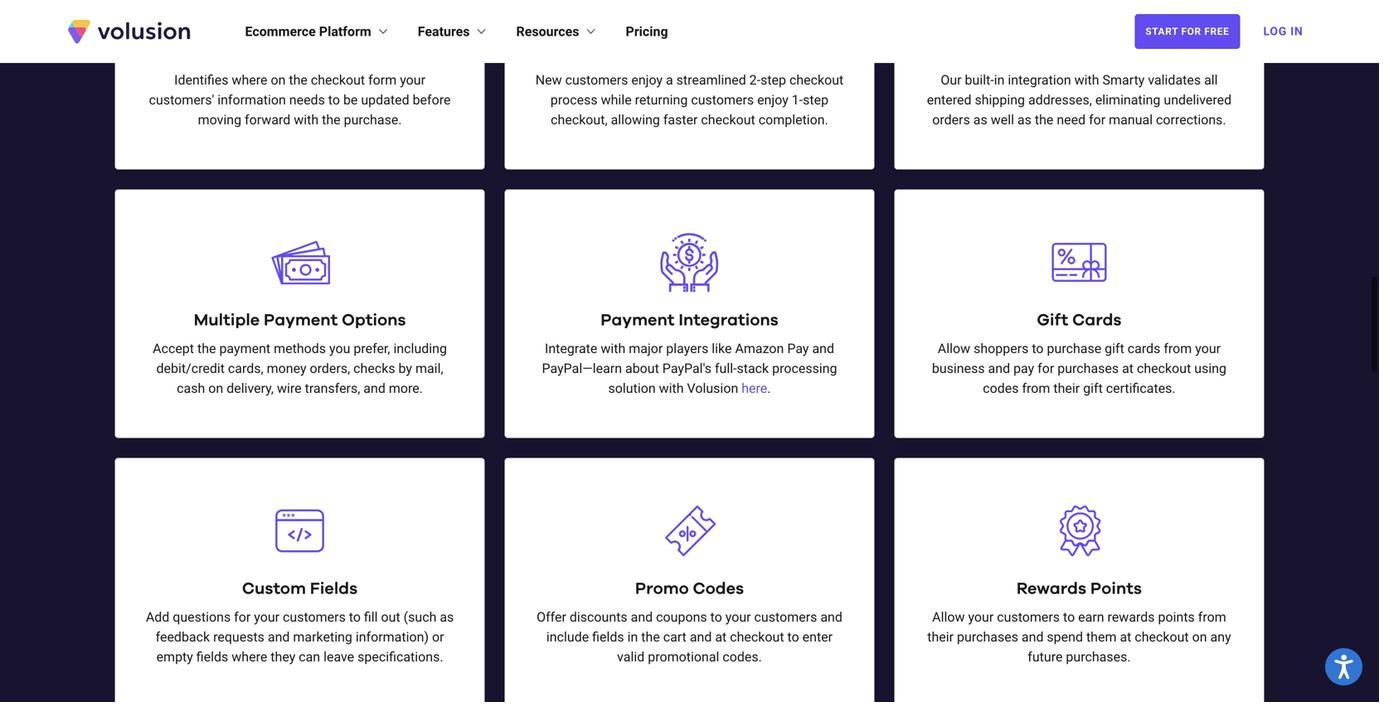 Task type: vqa. For each thing, say whether or not it's contained in the screenshot.
START at the right top
yes



Task type: describe. For each thing, give the bounding box(es) containing it.
updated
[[361, 90, 409, 106]]

well
[[991, 110, 1014, 126]]

platform
[[319, 24, 371, 39]]

customers inside offer discounts and coupons to your customers and include fields in the cart and at checkout to enter valid promotional codes.
[[754, 608, 817, 624]]

start
[[1146, 26, 1179, 37]]

features button
[[418, 22, 490, 41]]

checkout,
[[551, 110, 608, 126]]

2 horizontal spatial as
[[1018, 110, 1032, 126]]

smarty
[[1103, 70, 1145, 86]]

integrate
[[545, 339, 598, 355]]

in
[[1291, 24, 1304, 38]]

the inside offer discounts and coupons to your customers and include fields in the cart and at checkout to enter valid promotional codes.
[[641, 628, 660, 644]]

with down paypal's
[[659, 379, 684, 395]]

and inside integrate with major players like amazon pay and paypal—learn about paypal's full-stack processing solution with volusion
[[812, 339, 834, 355]]

pricing link
[[626, 22, 668, 41]]

codes
[[693, 579, 744, 596]]

ecommerce platform button
[[245, 22, 391, 41]]

the inside 'our built-in integration with smarty validates all entered shipping addresses, eliminating undelivered orders as well as the need for manual corrections.'
[[1035, 110, 1054, 126]]

purchase.
[[344, 110, 402, 126]]

spend
[[1047, 628, 1083, 644]]

wire
[[277, 379, 302, 395]]

debit/credit
[[156, 359, 225, 375]]

add
[[146, 608, 169, 624]]

checkout up 1-
[[790, 70, 844, 86]]

customers down the streamlined at top
[[691, 90, 754, 106]]

0 horizontal spatial from
[[1022, 379, 1050, 395]]

customers inside add questions for your customers to fill out (such as feedback requests and marketing information) or empty fields where they can leave specifications.
[[283, 608, 346, 624]]

feedback
[[156, 628, 210, 644]]

leave
[[324, 648, 354, 663]]

offer discounts and coupons to your customers and include fields in the cart and at checkout to enter valid promotional codes.
[[537, 608, 843, 663]]

be
[[343, 90, 358, 106]]

players
[[666, 339, 709, 355]]

prefer,
[[354, 339, 390, 355]]

rewards points
[[1017, 579, 1142, 596]]

fields inside offer discounts and coupons to your customers and include fields in the cart and at checkout to enter valid promotional codes.
[[592, 628, 624, 644]]

2-
[[750, 70, 761, 86]]

customers inside allow your customers to earn rewards points from their purchases and spend them at checkout on any future purchases.
[[997, 608, 1060, 624]]

checkout inside allow shoppers to purchase gift cards from your business and pay for purchases at checkout using codes from their gift certificates.
[[1137, 359, 1191, 375]]

major
[[629, 339, 663, 355]]

pay
[[787, 339, 809, 355]]

to left enter
[[788, 628, 799, 644]]

codes
[[983, 379, 1019, 395]]

1 horizontal spatial gift
[[1105, 339, 1125, 355]]

allow shoppers to purchase gift cards from your business and pay for purchases at checkout using codes from their gift certificates.
[[932, 339, 1227, 395]]

from inside allow your customers to earn rewards points from their purchases and spend them at checkout on any future purchases.
[[1198, 608, 1227, 624]]

business
[[932, 359, 985, 375]]

1 horizontal spatial as
[[974, 110, 988, 126]]

to inside allow your customers to earn rewards points from their purchases and spend them at checkout on any future purchases.
[[1063, 608, 1075, 624]]

the down needs
[[322, 110, 341, 126]]

open accessibe: accessibility options, statement and help image
[[1335, 655, 1353, 679]]

at for gift cards
[[1122, 359, 1134, 375]]

(such
[[404, 608, 437, 624]]

paypal—learn
[[542, 359, 622, 375]]

multiple
[[194, 311, 260, 327]]

payment
[[219, 339, 271, 355]]

here
[[742, 379, 767, 395]]

integrate with major players like amazon pay and paypal—learn about paypal's full-stack processing solution with volusion
[[542, 339, 837, 395]]

cards
[[1128, 339, 1161, 355]]

delivery,
[[227, 379, 274, 395]]

mail,
[[416, 359, 443, 375]]

checkout down the streamlined at top
[[701, 110, 755, 126]]

solution
[[608, 379, 656, 395]]

2 payment from the left
[[601, 311, 675, 327]]

corrections.
[[1156, 110, 1226, 126]]

payment integrations
[[601, 311, 779, 327]]

ecommerce platform
[[245, 24, 371, 39]]

cards
[[1073, 311, 1122, 327]]

and inside add questions for your customers to fill out (such as feedback requests and marketing information) or empty fields where they can leave specifications.
[[268, 628, 290, 644]]

volusion
[[687, 379, 738, 395]]

our
[[941, 70, 962, 86]]

or
[[432, 628, 444, 644]]

fields inside add questions for your customers to fill out (such as feedback requests and marketing information) or empty fields where they can leave specifications.
[[196, 648, 228, 663]]

gift cards
[[1037, 311, 1122, 327]]

and down promo
[[631, 608, 653, 624]]

.
[[767, 379, 771, 395]]

allow for rewards points
[[932, 608, 965, 624]]

discounts
[[570, 608, 628, 624]]

as inside add questions for your customers to fill out (such as feedback requests and marketing information) or empty fields where they can leave specifications.
[[440, 608, 454, 624]]

for inside allow shoppers to purchase gift cards from your business and pay for purchases at checkout using codes from their gift certificates.
[[1038, 359, 1054, 375]]

on inside "identifies where on the checkout form your customers' information needs to be updated before moving forward with the purchase."
[[271, 70, 286, 86]]

form
[[368, 70, 397, 86]]

empty
[[156, 648, 193, 663]]

1 horizontal spatial from
[[1164, 339, 1192, 355]]

can
[[299, 648, 320, 663]]

allowing
[[611, 110, 660, 126]]

promotional
[[648, 648, 719, 663]]

at inside offer discounts and coupons to your customers and include fields in the cart and at checkout to enter valid promotional codes.
[[715, 628, 727, 644]]

out
[[381, 608, 400, 624]]

eliminating
[[1096, 90, 1161, 106]]

cart
[[663, 628, 687, 644]]

validates
[[1148, 70, 1201, 86]]

promo
[[635, 579, 689, 596]]

log in link
[[1254, 13, 1313, 50]]

address
[[997, 42, 1063, 58]]

where inside add questions for your customers to fill out (such as feedback requests and marketing information) or empty fields where they can leave specifications.
[[232, 648, 267, 663]]

before
[[413, 90, 451, 106]]

identifies
[[174, 70, 228, 86]]

by
[[399, 359, 412, 375]]

allow your customers to earn rewards points from their purchases and spend them at checkout on any future purchases.
[[928, 608, 1231, 663]]

here .
[[742, 379, 771, 395]]

transfers,
[[305, 379, 360, 395]]

0 horizontal spatial gift
[[1083, 379, 1103, 395]]

purchases inside allow shoppers to purchase gift cards from your business and pay for purchases at checkout using codes from their gift certificates.
[[1058, 359, 1119, 375]]

resources
[[516, 24, 579, 39]]

you
[[329, 339, 350, 355]]

free
[[1205, 26, 1230, 37]]

your inside "identifies where on the checkout form your customers' information needs to be updated before moving forward with the purchase."
[[400, 70, 426, 86]]

your inside add questions for your customers to fill out (such as feedback requests and marketing information) or empty fields where they can leave specifications.
[[254, 608, 280, 624]]

for inside add questions for your customers to fill out (such as feedback requests and marketing information) or empty fields where they can leave specifications.
[[234, 608, 251, 624]]

earn
[[1078, 608, 1105, 624]]

like
[[712, 339, 732, 355]]



Task type: locate. For each thing, give the bounding box(es) containing it.
checkout inside allow your customers to earn rewards points from their purchases and spend them at checkout on any future purchases.
[[1135, 628, 1189, 644]]

log in
[[1264, 24, 1304, 38]]

2 vertical spatial for
[[234, 608, 251, 624]]

at up certificates.
[[1122, 359, 1134, 375]]

using
[[1195, 359, 1227, 375]]

coupons
[[656, 608, 707, 624]]

checkout
[[311, 70, 365, 86], [790, 70, 844, 86], [701, 110, 755, 126], [1137, 359, 1191, 375], [730, 628, 784, 644], [1135, 628, 1189, 644]]

points
[[1158, 608, 1195, 624]]

1 payment from the left
[[264, 311, 338, 327]]

built-
[[965, 70, 994, 86]]

with inside "identifies where on the checkout form your customers' information needs to be updated before moving forward with the purchase."
[[294, 110, 319, 126]]

on right cash
[[208, 379, 223, 395]]

questions
[[173, 608, 231, 624]]

streamlined
[[677, 70, 746, 86]]

customers up marketing
[[283, 608, 346, 624]]

purchases
[[1058, 359, 1119, 375], [957, 628, 1019, 644]]

custom
[[242, 579, 306, 596]]

on inside allow your customers to earn rewards points from their purchases and spend them at checkout on any future purchases.
[[1192, 628, 1207, 644]]

enjoy
[[632, 70, 663, 86], [757, 90, 789, 106]]

for
[[1182, 26, 1202, 37]]

1 vertical spatial fields
[[196, 648, 228, 663]]

allow inside allow your customers to earn rewards points from their purchases and spend them at checkout on any future purchases.
[[932, 608, 965, 624]]

cash
[[177, 379, 205, 395]]

1 horizontal spatial in
[[994, 70, 1005, 86]]

for up 'requests'
[[234, 608, 251, 624]]

in up valid
[[628, 628, 638, 644]]

0 vertical spatial on
[[271, 70, 286, 86]]

1 horizontal spatial payment
[[601, 311, 675, 327]]

information
[[218, 90, 286, 106]]

as left well
[[974, 110, 988, 126]]

your inside allow your customers to earn rewards points from their purchases and spend them at checkout on any future purchases.
[[968, 608, 994, 624]]

on inside accept the payment methods you prefer, including debit/credit cards, money orders, checks by mail, cash on delivery, wire transfers, and more.
[[208, 379, 223, 395]]

the up needs
[[289, 70, 308, 86]]

to inside allow shoppers to purchase gift cards from your business and pay for purchases at checkout using codes from their gift certificates.
[[1032, 339, 1044, 355]]

in
[[994, 70, 1005, 86], [628, 628, 638, 644]]

completion.
[[759, 110, 828, 126]]

all
[[1204, 70, 1218, 86]]

0 horizontal spatial as
[[440, 608, 454, 624]]

1 vertical spatial enjoy
[[757, 90, 789, 106]]

address verification
[[997, 42, 1162, 58]]

0 vertical spatial gift
[[1105, 339, 1125, 355]]

purchases inside allow your customers to earn rewards points from their purchases and spend them at checkout on any future purchases.
[[957, 628, 1019, 644]]

customers'
[[149, 90, 214, 106]]

1 horizontal spatial on
[[271, 70, 286, 86]]

payment up methods
[[264, 311, 338, 327]]

your inside offer discounts and coupons to your customers and include fields in the cart and at checkout to enter valid promotional codes.
[[726, 608, 751, 624]]

in inside 'our built-in integration with smarty validates all entered shipping addresses, eliminating undelivered orders as well as the need for manual corrections.'
[[994, 70, 1005, 86]]

to down codes
[[711, 608, 722, 624]]

1 horizontal spatial step
[[803, 90, 829, 106]]

new customers enjoy a streamlined 2-step checkout process while returning customers enjoy 1-step checkout, allowing faster checkout completion.
[[536, 70, 844, 126]]

with left major
[[601, 339, 626, 355]]

the inside accept the payment methods you prefer, including debit/credit cards, money orders, checks by mail, cash on delivery, wire transfers, and more.
[[197, 339, 216, 355]]

0 horizontal spatial on
[[208, 379, 223, 395]]

0 horizontal spatial enjoy
[[632, 70, 663, 86]]

checks
[[353, 359, 395, 375]]

at up codes.
[[715, 628, 727, 644]]

as right well
[[1018, 110, 1032, 126]]

where up information
[[232, 70, 267, 86]]

about
[[625, 359, 659, 375]]

0 horizontal spatial for
[[234, 608, 251, 624]]

0 vertical spatial their
[[1054, 379, 1080, 395]]

log
[[1264, 24, 1287, 38]]

0 vertical spatial for
[[1089, 110, 1106, 126]]

integrations
[[679, 311, 779, 327]]

1-
[[792, 90, 803, 106]]

and up they
[[268, 628, 290, 644]]

for
[[1089, 110, 1106, 126], [1038, 359, 1054, 375], [234, 608, 251, 624]]

1 vertical spatial from
[[1022, 379, 1050, 395]]

2 where from the top
[[232, 648, 267, 663]]

forward
[[245, 110, 291, 126]]

1 vertical spatial gift
[[1083, 379, 1103, 395]]

0 vertical spatial from
[[1164, 339, 1192, 355]]

allow inside allow shoppers to purchase gift cards from your business and pay for purchases at checkout using codes from their gift certificates.
[[938, 339, 971, 355]]

the
[[289, 70, 308, 86], [322, 110, 341, 126], [1035, 110, 1054, 126], [197, 339, 216, 355], [641, 628, 660, 644]]

returning
[[635, 90, 688, 106]]

enjoy left a
[[632, 70, 663, 86]]

where down 'requests'
[[232, 648, 267, 663]]

on left any
[[1192, 628, 1207, 644]]

on up information
[[271, 70, 286, 86]]

certificates.
[[1106, 379, 1176, 395]]

checkout up codes.
[[730, 628, 784, 644]]

gift
[[1037, 311, 1069, 327]]

identifies where on the checkout form your customers' information needs to be updated before moving forward with the purchase.
[[149, 70, 451, 126]]

enjoy left 1-
[[757, 90, 789, 106]]

valid
[[617, 648, 645, 663]]

checkout down the points
[[1135, 628, 1189, 644]]

at down rewards
[[1120, 628, 1132, 644]]

with inside 'our built-in integration with smarty validates all entered shipping addresses, eliminating undelivered orders as well as the need for manual corrections.'
[[1075, 70, 1100, 86]]

and right cart
[[690, 628, 712, 644]]

1 vertical spatial their
[[928, 628, 954, 644]]

0 vertical spatial fields
[[592, 628, 624, 644]]

from down pay
[[1022, 379, 1050, 395]]

customers down rewards
[[997, 608, 1060, 624]]

their inside allow shoppers to purchase gift cards from your business and pay for purchases at checkout using codes from their gift certificates.
[[1054, 379, 1080, 395]]

checkout down the cards
[[1137, 359, 1191, 375]]

new
[[536, 70, 562, 86]]

process
[[551, 90, 598, 106]]

customers up while
[[565, 70, 628, 86]]

1 horizontal spatial fields
[[592, 628, 624, 644]]

1 horizontal spatial enjoy
[[757, 90, 789, 106]]

our built-in integration with smarty validates all entered shipping addresses, eliminating undelivered orders as well as the need for manual corrections.
[[927, 70, 1232, 126]]

customers up enter
[[754, 608, 817, 624]]

1 vertical spatial purchases
[[957, 628, 1019, 644]]

to inside add questions for your customers to fill out (such as feedback requests and marketing information) or empty fields where they can leave specifications.
[[349, 608, 361, 624]]

requests
[[213, 628, 265, 644]]

at inside allow shoppers to purchase gift cards from your business and pay for purchases at checkout using codes from their gift certificates.
[[1122, 359, 1134, 375]]

for right pay
[[1038, 359, 1054, 375]]

1 vertical spatial allow
[[932, 608, 965, 624]]

addresses,
[[1029, 90, 1092, 106]]

needs
[[289, 90, 325, 106]]

to left fill
[[349, 608, 361, 624]]

0 vertical spatial enjoy
[[632, 70, 663, 86]]

fields
[[592, 628, 624, 644], [196, 648, 228, 663]]

gift down purchase
[[1083, 379, 1103, 395]]

to inside "identifies where on the checkout form your customers' information needs to be updated before moving forward with the purchase."
[[328, 90, 340, 106]]

from right the cards
[[1164, 339, 1192, 355]]

points
[[1091, 579, 1142, 596]]

them
[[1087, 628, 1117, 644]]

1 horizontal spatial purchases
[[1058, 359, 1119, 375]]

purchases.
[[1066, 648, 1131, 663]]

fields down 'requests'
[[196, 648, 228, 663]]

your
[[400, 70, 426, 86], [1195, 339, 1221, 355], [254, 608, 280, 624], [726, 608, 751, 624], [968, 608, 994, 624]]

on for rewards
[[1192, 628, 1207, 644]]

from
[[1164, 339, 1192, 355], [1022, 379, 1050, 395], [1198, 608, 1227, 624]]

entered
[[927, 90, 972, 106]]

on for multiple
[[208, 379, 223, 395]]

and up enter
[[821, 608, 843, 624]]

manual
[[1109, 110, 1153, 126]]

from up any
[[1198, 608, 1227, 624]]

2 vertical spatial from
[[1198, 608, 1227, 624]]

here link
[[742, 379, 767, 395]]

2 horizontal spatial on
[[1192, 628, 1207, 644]]

1 horizontal spatial their
[[1054, 379, 1080, 395]]

gift left the cards
[[1105, 339, 1125, 355]]

0 horizontal spatial fields
[[196, 648, 228, 663]]

0 vertical spatial purchases
[[1058, 359, 1119, 375]]

orders
[[933, 110, 970, 126]]

cards,
[[228, 359, 263, 375]]

0 horizontal spatial payment
[[264, 311, 338, 327]]

0 vertical spatial allow
[[938, 339, 971, 355]]

gift
[[1105, 339, 1125, 355], [1083, 379, 1103, 395]]

offer
[[537, 608, 566, 624]]

0 vertical spatial in
[[994, 70, 1005, 86]]

1 vertical spatial step
[[803, 90, 829, 106]]

money
[[267, 359, 307, 375]]

checkout inside "identifies where on the checkout form your customers' information needs to be updated before moving forward with the purchase."
[[311, 70, 365, 86]]

add questions for your customers to fill out (such as feedback requests and marketing information) or empty fields where they can leave specifications.
[[146, 608, 454, 663]]

purchases left spend
[[957, 628, 1019, 644]]

for inside 'our built-in integration with smarty validates all entered shipping addresses, eliminating undelivered orders as well as the need for manual corrections.'
[[1089, 110, 1106, 126]]

to up spend
[[1063, 608, 1075, 624]]

their inside allow your customers to earn rewards points from their purchases and spend them at checkout on any future purchases.
[[928, 628, 954, 644]]

information)
[[356, 628, 429, 644]]

your inside allow shoppers to purchase gift cards from your business and pay for purchases at checkout using codes from their gift certificates.
[[1195, 339, 1221, 355]]

0 vertical spatial where
[[232, 70, 267, 86]]

to left be
[[328, 90, 340, 106]]

with
[[1075, 70, 1100, 86], [294, 110, 319, 126], [601, 339, 626, 355], [659, 379, 684, 395]]

checkout inside offer discounts and coupons to your customers and include fields in the cart and at checkout to enter valid promotional codes.
[[730, 628, 784, 644]]

and down checks
[[364, 379, 386, 395]]

with down needs
[[294, 110, 319, 126]]

allow for gift cards
[[938, 339, 971, 355]]

and inside allow your customers to earn rewards points from their purchases and spend them at checkout on any future purchases.
[[1022, 628, 1044, 644]]

as up the or
[[440, 608, 454, 624]]

purchases down purchase
[[1058, 359, 1119, 375]]

1 where from the top
[[232, 70, 267, 86]]

for right need
[[1089, 110, 1106, 126]]

1 vertical spatial for
[[1038, 359, 1054, 375]]

fields down discounts
[[592, 628, 624, 644]]

where inside "identifies where on the checkout form your customers' information needs to be updated before moving forward with the purchase."
[[232, 70, 267, 86]]

2 vertical spatial on
[[1192, 628, 1207, 644]]

in inside offer discounts and coupons to your customers and include fields in the cart and at checkout to enter valid promotional codes.
[[628, 628, 638, 644]]

processing
[[772, 359, 837, 375]]

the left cart
[[641, 628, 660, 644]]

accept
[[153, 339, 194, 355]]

integration
[[1008, 70, 1071, 86]]

undelivered
[[1164, 90, 1232, 106]]

1 vertical spatial in
[[628, 628, 638, 644]]

checkout up be
[[311, 70, 365, 86]]

to up pay
[[1032, 339, 1044, 355]]

and up codes
[[988, 359, 1010, 375]]

options
[[342, 311, 406, 327]]

0 horizontal spatial in
[[628, 628, 638, 644]]

future
[[1028, 648, 1063, 663]]

2 horizontal spatial for
[[1089, 110, 1106, 126]]

0 vertical spatial step
[[761, 70, 786, 86]]

features
[[418, 24, 470, 39]]

0 horizontal spatial purchases
[[957, 628, 1019, 644]]

payment up major
[[601, 311, 675, 327]]

the down addresses,
[[1035, 110, 1054, 126]]

start for free link
[[1135, 14, 1240, 49]]

and up future
[[1022, 628, 1044, 644]]

their
[[1054, 379, 1080, 395], [928, 628, 954, 644]]

and right pay
[[812, 339, 834, 355]]

verification
[[1067, 42, 1162, 58]]

at inside allow your customers to earn rewards points from their purchases and spend them at checkout on any future purchases.
[[1120, 628, 1132, 644]]

marketing
[[293, 628, 352, 644]]

2 horizontal spatial from
[[1198, 608, 1227, 624]]

1 vertical spatial where
[[232, 648, 267, 663]]

0 horizontal spatial step
[[761, 70, 786, 86]]

1 horizontal spatial for
[[1038, 359, 1054, 375]]

and
[[812, 339, 834, 355], [988, 359, 1010, 375], [364, 379, 386, 395], [631, 608, 653, 624], [821, 608, 843, 624], [268, 628, 290, 644], [690, 628, 712, 644], [1022, 628, 1044, 644]]

in up shipping
[[994, 70, 1005, 86]]

0 horizontal spatial their
[[928, 628, 954, 644]]

pricing
[[626, 24, 668, 39]]

orders,
[[310, 359, 350, 375]]

1 vertical spatial on
[[208, 379, 223, 395]]

shoppers
[[974, 339, 1029, 355]]

a
[[666, 70, 673, 86]]

and inside accept the payment methods you prefer, including debit/credit cards, money orders, checks by mail, cash on delivery, wire transfers, and more.
[[364, 379, 386, 395]]

at for rewards points
[[1120, 628, 1132, 644]]

the up debit/credit at bottom left
[[197, 339, 216, 355]]

at
[[1122, 359, 1134, 375], [715, 628, 727, 644], [1120, 628, 1132, 644]]

with down the "address verification" at the top right of the page
[[1075, 70, 1100, 86]]

rewards
[[1017, 579, 1087, 596]]

and inside allow shoppers to purchase gift cards from your business and pay for purchases at checkout using codes from their gift certificates.
[[988, 359, 1010, 375]]



